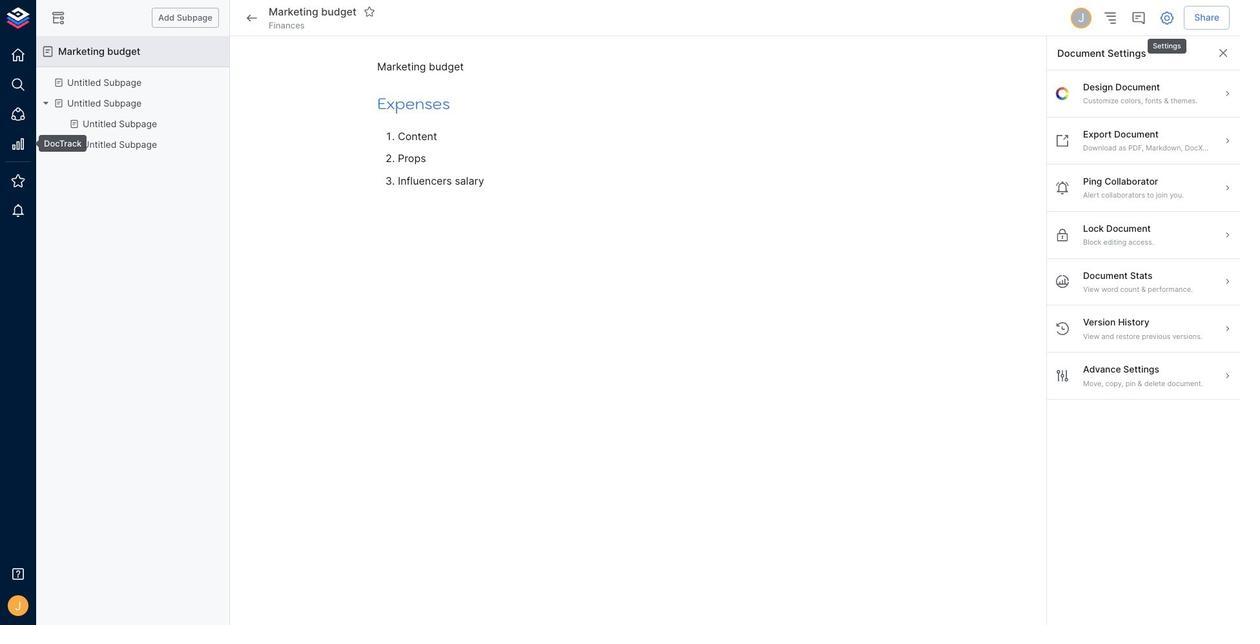 Task type: describe. For each thing, give the bounding box(es) containing it.
0 vertical spatial tooltip
[[1147, 30, 1188, 55]]

go back image
[[244, 10, 260, 26]]

settings image
[[1160, 10, 1176, 26]]

favorite image
[[364, 6, 375, 18]]



Task type: vqa. For each thing, say whether or not it's contained in the screenshot.
Comments icon
yes



Task type: locate. For each thing, give the bounding box(es) containing it.
tooltip
[[1147, 30, 1188, 55], [30, 135, 87, 152]]

1 vertical spatial tooltip
[[30, 135, 87, 152]]

comments image
[[1132, 10, 1147, 26]]

1 horizontal spatial tooltip
[[1147, 30, 1188, 55]]

table of contents image
[[1103, 10, 1119, 26]]

0 horizontal spatial tooltip
[[30, 135, 87, 152]]

hide wiki image
[[50, 10, 66, 26]]



